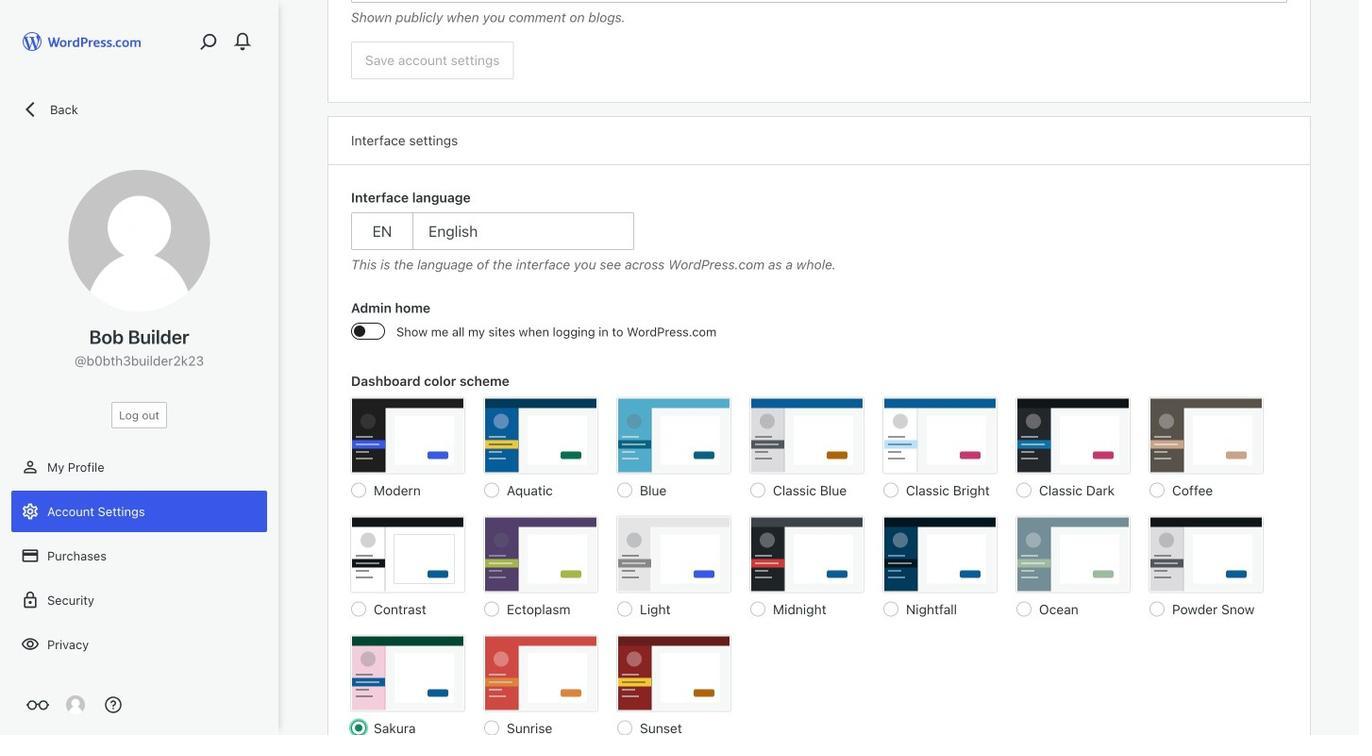 Task type: describe. For each thing, give the bounding box(es) containing it.
ectoplasm image
[[484, 517, 598, 593]]

modern image
[[351, 398, 465, 474]]

blue image
[[618, 398, 731, 474]]

1 list item from the top
[[1351, 66, 1360, 135]]

reader image
[[26, 694, 49, 717]]

2 list item from the top
[[1351, 164, 1360, 253]]

settings image
[[21, 502, 40, 521]]

2 group from the top
[[351, 188, 1288, 275]]

1 group from the top
[[351, 0, 1288, 27]]

4 group from the top
[[351, 372, 1288, 736]]

contrast image
[[351, 517, 465, 593]]

1 vertical spatial bob builder image
[[66, 696, 85, 715]]

sunrise image
[[484, 636, 598, 712]]



Task type: locate. For each thing, give the bounding box(es) containing it.
None url field
[[351, 0, 1288, 3]]

list item
[[1351, 66, 1360, 135], [1351, 164, 1360, 253], [1351, 253, 1360, 341], [1351, 341, 1360, 411]]

sunset image
[[618, 636, 731, 712]]

visibility image
[[21, 636, 40, 654]]

person image
[[21, 458, 40, 477]]

classic bright image
[[884, 398, 997, 474]]

ocean image
[[1017, 517, 1130, 593]]

classic blue image
[[751, 398, 864, 474]]

3 list item from the top
[[1351, 253, 1360, 341]]

coffee image
[[1150, 398, 1263, 474]]

0 vertical spatial bob builder image
[[68, 170, 210, 312]]

3 group from the top
[[351, 298, 1288, 353]]

None radio
[[351, 483, 366, 498], [484, 483, 500, 498], [618, 483, 633, 498], [751, 483, 766, 498], [884, 483, 899, 498], [1017, 483, 1032, 498], [1150, 483, 1165, 498], [351, 602, 366, 617], [351, 721, 366, 736], [484, 721, 500, 736], [618, 721, 633, 736], [351, 483, 366, 498], [484, 483, 500, 498], [618, 483, 633, 498], [751, 483, 766, 498], [884, 483, 899, 498], [1017, 483, 1032, 498], [1150, 483, 1165, 498], [351, 602, 366, 617], [351, 721, 366, 736], [484, 721, 500, 736], [618, 721, 633, 736]]

lock image
[[21, 591, 40, 610]]

classic dark image
[[1017, 398, 1130, 474]]

midnight image
[[751, 517, 864, 593]]

aquatic image
[[484, 398, 598, 474]]

group
[[351, 0, 1288, 27], [351, 188, 1288, 275], [351, 298, 1288, 353], [351, 372, 1288, 736]]

powder snow image
[[1150, 517, 1263, 593]]

bob builder image
[[68, 170, 210, 312], [66, 696, 85, 715]]

None radio
[[484, 602, 500, 617], [618, 602, 633, 617], [751, 602, 766, 617], [884, 602, 899, 617], [1017, 602, 1032, 617], [1150, 602, 1165, 617], [484, 602, 500, 617], [618, 602, 633, 617], [751, 602, 766, 617], [884, 602, 899, 617], [1017, 602, 1032, 617], [1150, 602, 1165, 617]]

4 list item from the top
[[1351, 341, 1360, 411]]

credit_card image
[[21, 547, 40, 566]]

sakura image
[[351, 636, 465, 712]]

light image
[[618, 517, 731, 593]]

nightfall image
[[884, 517, 997, 593]]



Task type: vqa. For each thing, say whether or not it's contained in the screenshot.
Classic Dark image at the right bottom
yes



